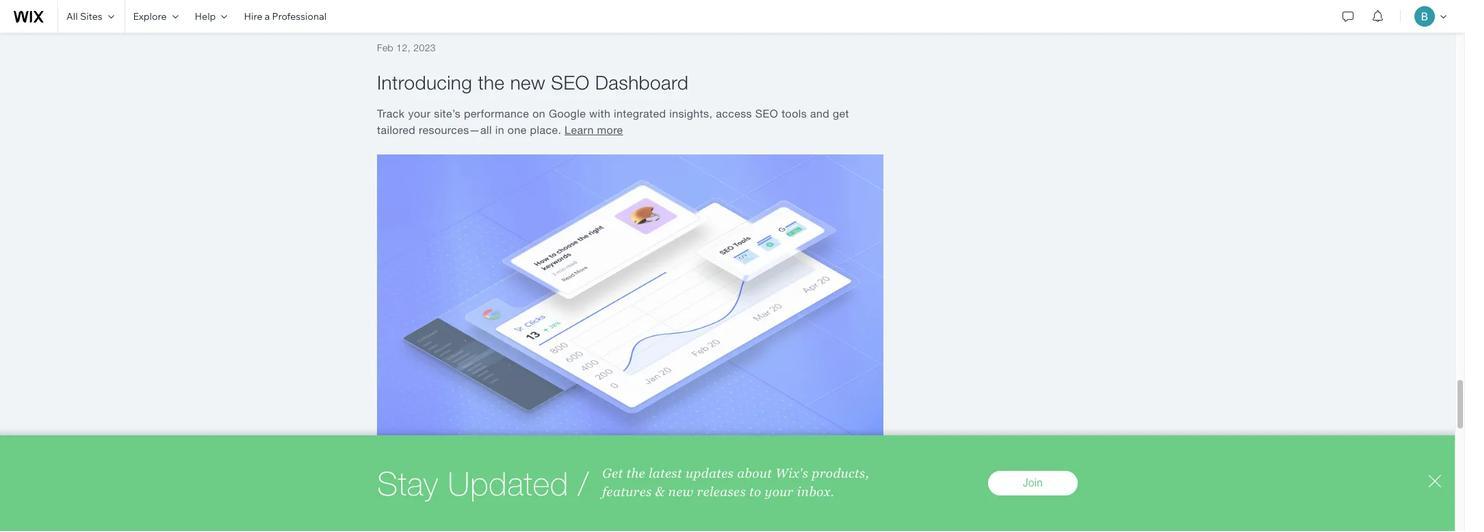 Task type: locate. For each thing, give the bounding box(es) containing it.
all sites
[[66, 10, 102, 23]]

all
[[66, 10, 78, 23]]

a
[[265, 10, 270, 23]]

help
[[195, 10, 216, 23]]

professional
[[272, 10, 327, 23]]

hire a professional link
[[236, 0, 335, 33]]

help button
[[187, 0, 236, 33]]

hire a professional
[[244, 10, 327, 23]]



Task type: describe. For each thing, give the bounding box(es) containing it.
explore
[[133, 10, 167, 23]]

sites
[[80, 10, 102, 23]]

hire
[[244, 10, 263, 23]]



Task type: vqa. For each thing, say whether or not it's contained in the screenshot.
S's with
no



